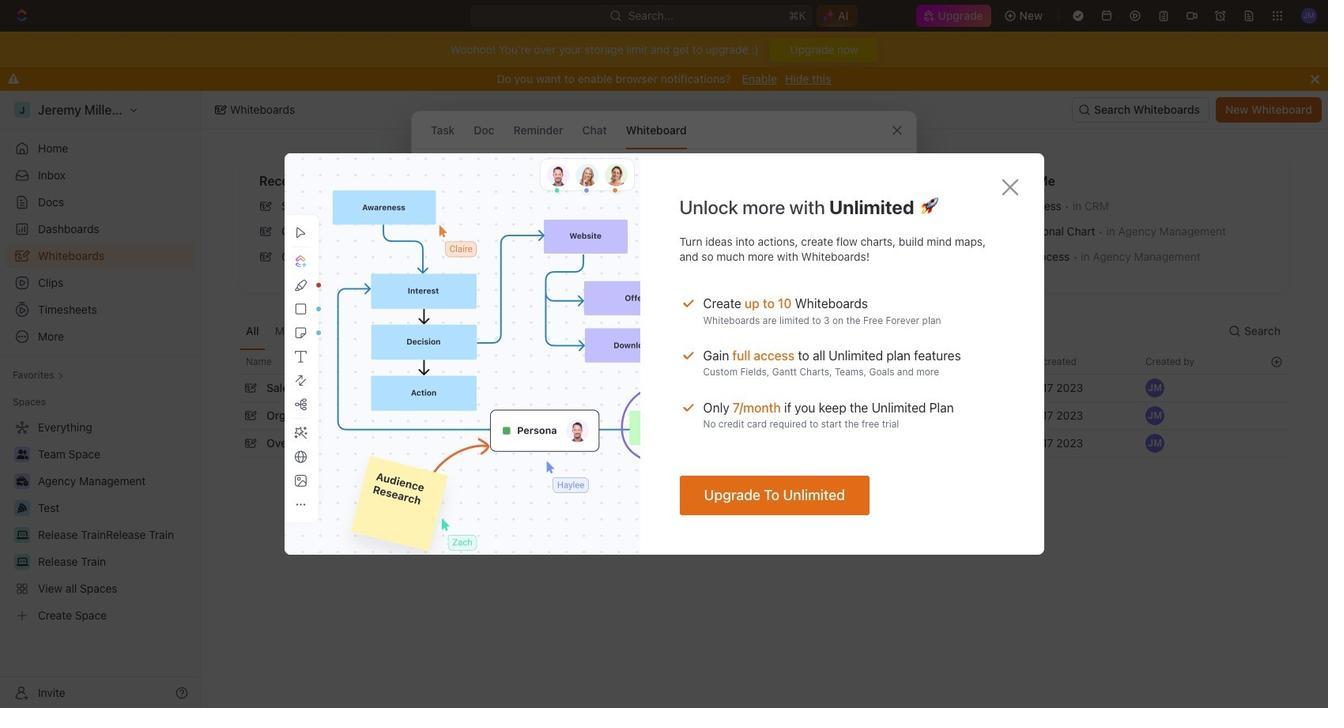 Task type: describe. For each thing, give the bounding box(es) containing it.
3 jeremy miller, , element from the top
[[1146, 434, 1165, 453]]

2 jeremy miller, , element from the top
[[1146, 407, 1165, 426]]

business time image
[[736, 412, 746, 420]]



Task type: vqa. For each thing, say whether or not it's contained in the screenshot.
tab list
yes



Task type: locate. For each thing, give the bounding box(es) containing it.
table
[[240, 350, 1291, 460]]

row
[[240, 350, 1291, 375], [240, 373, 1291, 404], [240, 400, 1291, 432], [240, 428, 1291, 460]]

cell
[[883, 375, 1010, 402], [1263, 375, 1291, 402], [1263, 403, 1291, 429], [1263, 430, 1291, 457]]

Name this Whiteboard... field
[[412, 200, 917, 219]]

3 row from the top
[[240, 400, 1291, 432]]

sidebar navigation
[[0, 91, 202, 709]]

2 vertical spatial jeremy miller, , element
[[1146, 434, 1165, 453]]

dialog
[[411, 111, 917, 345], [284, 153, 1044, 555]]

1 jeremy miller, , element from the top
[[1146, 379, 1165, 398]]

tree
[[6, 415, 195, 629]]

0 vertical spatial jeremy miller, , element
[[1146, 379, 1165, 398]]

2 row from the top
[[240, 373, 1291, 404]]

jeremy miller, , element
[[1146, 379, 1165, 398], [1146, 407, 1165, 426], [1146, 434, 1165, 453]]

1 row from the top
[[240, 350, 1291, 375]]

1 vertical spatial jeremy miller, , element
[[1146, 407, 1165, 426]]

4 row from the top
[[240, 428, 1291, 460]]

tree inside sidebar navigation
[[6, 415, 195, 629]]

tab list
[[240, 312, 367, 350]]

no favorited whiteboards image
[[734, 191, 797, 254]]



